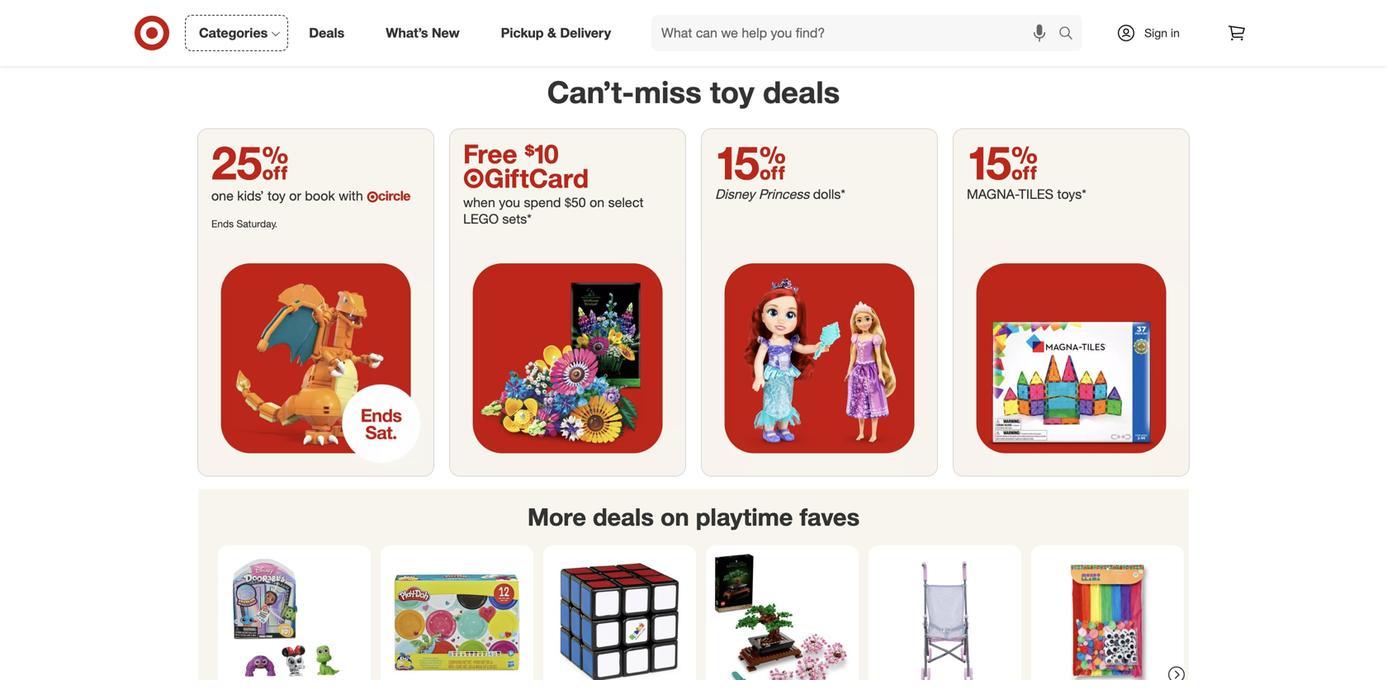 Task type: locate. For each thing, give the bounding box(es) containing it.
0 vertical spatial toy
[[710, 74, 755, 110]]

toy for deals
[[710, 74, 755, 110]]

pickup
[[501, 25, 544, 41]]

1 horizontal spatial 15
[[967, 134, 1038, 190]]

new
[[432, 25, 460, 41]]

when
[[463, 195, 495, 211]]

1 vertical spatial on
[[661, 503, 689, 532]]

on inside carousel region
[[661, 503, 689, 532]]

1 vertical spatial toy
[[268, 188, 286, 204]]

free
[[463, 138, 517, 170]]

on right $50
[[590, 195, 605, 211]]

0 horizontal spatial toy
[[268, 188, 286, 204]]

book
[[305, 188, 335, 204]]

1 horizontal spatial on
[[661, 503, 689, 532]]

search
[[1051, 26, 1091, 43]]

categories link
[[185, 15, 288, 51]]

spend
[[524, 195, 561, 211]]

deals right more
[[593, 503, 654, 532]]

0 horizontal spatial deals
[[593, 503, 654, 532]]

$10
[[525, 138, 559, 170]]

¬giftcard
[[463, 162, 589, 194]]

1 15 from the left
[[715, 134, 786, 190]]

2 15 from the left
[[967, 134, 1038, 190]]

can't-miss toy deals
[[547, 74, 840, 110]]

toy left "or"
[[268, 188, 286, 204]]

you
[[499, 195, 520, 211]]

toy
[[710, 74, 755, 110], [268, 188, 286, 204]]

15 inside 15 magna-tiles toys*
[[967, 134, 1038, 190]]

select
[[608, 195, 644, 211]]

deals inside carousel region
[[593, 503, 654, 532]]

1 horizontal spatial toy
[[710, 74, 755, 110]]

on left playtime
[[661, 503, 689, 532]]

tiles
[[1019, 186, 1054, 202]]

princess dolls*
[[759, 186, 846, 202]]

0 vertical spatial deals
[[763, 74, 840, 110]]

on inside free $10 ¬giftcard when you spend $50 on select lego sets*
[[590, 195, 605, 211]]

ends saturday.
[[211, 218, 277, 230]]

can't-
[[547, 74, 634, 110]]

15
[[715, 134, 786, 190], [967, 134, 1038, 190]]

0 horizontal spatial on
[[590, 195, 605, 211]]

0 vertical spatial on
[[590, 195, 605, 211]]

toy right miss at the top of page
[[710, 74, 755, 110]]

disney
[[715, 186, 755, 202]]

on
[[590, 195, 605, 211], [661, 503, 689, 532]]

deals
[[763, 74, 840, 110], [593, 503, 654, 532]]

1 vertical spatial deals
[[593, 503, 654, 532]]

pickup & delivery
[[501, 25, 611, 41]]

What can we help you find? suggestions appear below search field
[[652, 15, 1063, 51]]

&
[[548, 25, 557, 41]]

deals down what can we help you find? suggestions appear below search box
[[763, 74, 840, 110]]

with
[[339, 188, 363, 204]]

saturday.
[[237, 218, 277, 230]]

ends saturday image
[[198, 241, 434, 476]]

0 horizontal spatial 15
[[715, 134, 786, 190]]



Task type: vqa. For each thing, say whether or not it's contained in the screenshot.
Sale
no



Task type: describe. For each thing, give the bounding box(es) containing it.
more
[[528, 503, 586, 532]]

play-doh bright delights 12-pack image
[[387, 552, 527, 681]]

magna-
[[967, 186, 1019, 202]]

or
[[289, 188, 301, 204]]

pickup & delivery link
[[487, 15, 632, 51]]

15 for 15 magna-tiles toys*
[[967, 134, 1038, 190]]

what's new link
[[372, 15, 480, 51]]

sets*
[[502, 211, 532, 227]]

sign
[[1145, 26, 1168, 40]]

playtime
[[696, 503, 793, 532]]

categories
[[199, 25, 268, 41]]

dolls*
[[813, 186, 846, 202]]

15 magna-tiles toys*
[[967, 134, 1087, 202]]

sign in link
[[1103, 15, 1206, 51]]

princess
[[759, 186, 810, 202]]

ends
[[211, 218, 234, 230]]

deals
[[309, 25, 345, 41]]

toy for or
[[268, 188, 286, 204]]

circle
[[378, 188, 410, 204]]

in
[[1171, 26, 1180, 40]]

disney doorables mini peek series 10 image
[[225, 552, 364, 681]]

perfectly cute star print fold up stroller for baby doll image
[[875, 552, 1015, 681]]

300pc craft combo value pack - mondo llama™ image
[[1038, 552, 1178, 681]]

1 horizontal spatial deals
[[763, 74, 840, 110]]

$50
[[565, 195, 586, 211]]

carousel region
[[198, 489, 1189, 681]]

rubik's cube image
[[550, 552, 690, 681]]

25
[[211, 134, 289, 190]]

more deals on playtime faves
[[528, 503, 860, 532]]

free $10 ¬giftcard when you spend $50 on select lego sets*
[[463, 138, 644, 227]]

what's new
[[386, 25, 460, 41]]

sign in
[[1145, 26, 1180, 40]]

toys*
[[1057, 186, 1087, 202]]

faves
[[800, 503, 860, 532]]

15 for 15
[[715, 134, 786, 190]]

what's
[[386, 25, 428, 41]]

delivery
[[560, 25, 611, 41]]

kids'
[[237, 188, 264, 204]]

deals link
[[295, 15, 365, 51]]

lego
[[463, 211, 499, 227]]

miss
[[634, 74, 702, 110]]

one kids' toy or book with
[[211, 188, 367, 204]]

lego icons bonsai tree home décor set 10281 image
[[713, 552, 852, 681]]

one
[[211, 188, 234, 204]]

search button
[[1051, 15, 1091, 55]]



